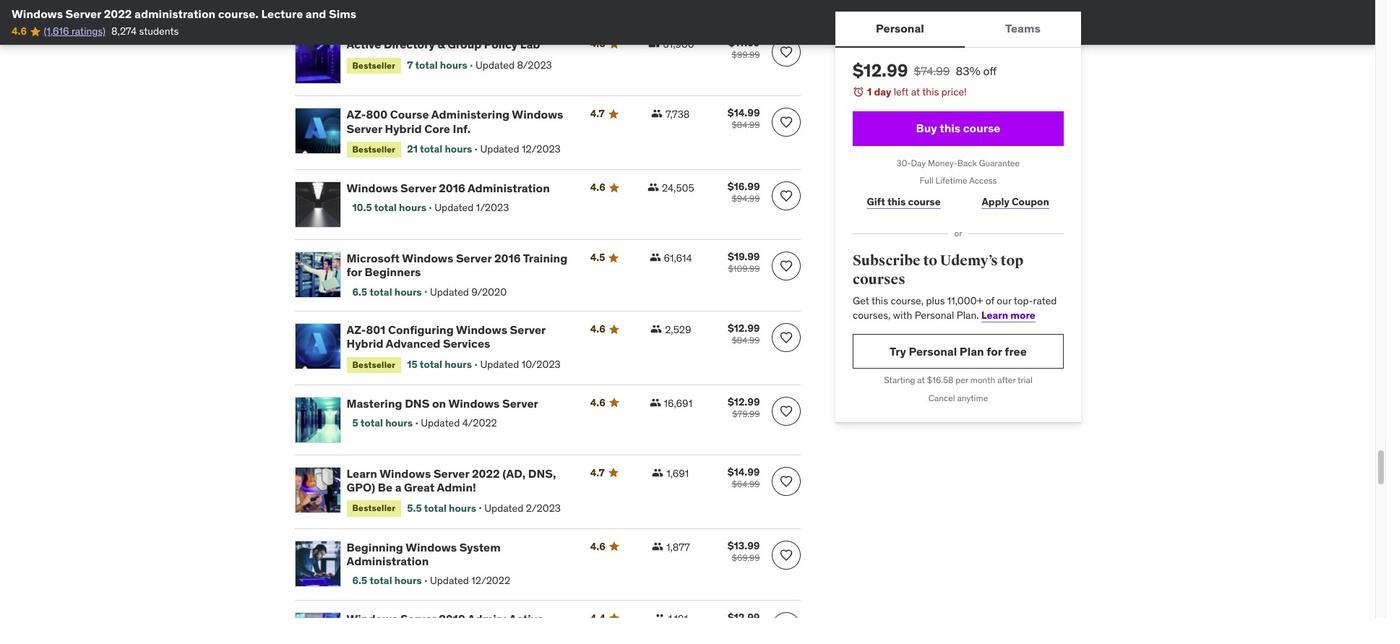 Task type: locate. For each thing, give the bounding box(es) containing it.
$19.99 $109.99
[[728, 250, 760, 274]]

updated for updated 4/2022
[[421, 417, 460, 430]]

0 vertical spatial 2022
[[104, 7, 132, 21]]

wishlist image right $64.99
[[779, 474, 794, 489]]

xsmall image left 16,691
[[650, 397, 661, 408]]

az- left course
[[347, 107, 366, 122]]

2022 up '8,274'
[[104, 7, 132, 21]]

$12.99 for $12.99 $84.99
[[728, 322, 760, 335]]

4.7 for learn windows server 2022 (ad, dns, gpo) be a great admin!
[[590, 466, 605, 479]]

at left $16.58
[[917, 375, 925, 386]]

$14.99 for az-800 course administering windows server hybrid core inf.
[[728, 107, 760, 120]]

2 4.7 from the top
[[590, 466, 605, 479]]

2 6.5 total hours from the top
[[352, 574, 422, 587]]

4.6 for beginning windows system administration
[[590, 540, 606, 553]]

hybrid inside az-800 course administering windows server hybrid core inf.
[[385, 121, 422, 136]]

$14.99
[[728, 107, 760, 120], [728, 466, 760, 479]]

updated down (ad,
[[485, 502, 524, 515]]

windows inside learn windows server 2022 (ad, dns, gpo) be a great admin!
[[380, 466, 431, 481]]

total right "21"
[[420, 143, 443, 156]]

hours down the services
[[445, 358, 472, 371]]

1 horizontal spatial course
[[963, 121, 1001, 135]]

for left beginners
[[347, 265, 362, 279]]

0 horizontal spatial hybrid
[[347, 336, 384, 351]]

6.5 for microsoft windows server 2016 training for beginners
[[352, 285, 368, 298]]

total
[[415, 59, 438, 72], [420, 143, 443, 156], [374, 201, 397, 214], [370, 285, 392, 298], [420, 358, 443, 371], [361, 417, 383, 430], [424, 502, 447, 515], [370, 574, 392, 587]]

gpo)
[[347, 480, 375, 495]]

2 $14.99 from the top
[[728, 466, 760, 479]]

0 vertical spatial $84.99
[[732, 120, 760, 130]]

anytime
[[957, 393, 988, 404]]

wishlist image
[[779, 259, 794, 273], [779, 331, 794, 345], [779, 474, 794, 489]]

server left course
[[347, 121, 382, 136]]

1 horizontal spatial hybrid
[[385, 121, 422, 136]]

windows server 2016 administration link
[[347, 181, 573, 195]]

after
[[998, 375, 1016, 386]]

updated left 12/2023
[[481, 143, 520, 156]]

xsmall image left 1,877 on the left bottom of page
[[652, 541, 664, 552]]

updated for updated 10/2023
[[480, 358, 519, 371]]

0 vertical spatial for
[[347, 265, 362, 279]]

0 vertical spatial 2016
[[439, 181, 465, 195]]

plan
[[960, 344, 984, 359]]

$84.99 up $16.99
[[732, 120, 760, 130]]

$84.99 up $12.99 $79.99
[[732, 335, 760, 346]]

az- inside az-800 course administering windows server hybrid core inf.
[[347, 107, 366, 122]]

$14.99 down the $99.99
[[728, 107, 760, 120]]

inf.
[[453, 121, 471, 136]]

starting
[[884, 375, 915, 386]]

total down beginners
[[370, 285, 392, 298]]

this right buy
[[940, 121, 961, 135]]

2 vertical spatial $12.99
[[728, 395, 760, 408]]

with
[[893, 309, 912, 322]]

az- left advanced
[[347, 323, 366, 337]]

lecture
[[261, 7, 303, 21]]

this up courses, on the right
[[872, 294, 888, 307]]

server up 10.5 total hours
[[401, 181, 436, 195]]

2 az- from the top
[[347, 323, 366, 337]]

1 6.5 total hours from the top
[[352, 285, 422, 298]]

az-801 configuring windows server hybrid advanced services
[[347, 323, 546, 351]]

great
[[404, 480, 435, 495]]

1 vertical spatial 4.7
[[590, 466, 605, 479]]

xsmall image
[[649, 38, 660, 49], [651, 108, 663, 120], [648, 182, 659, 193], [650, 252, 661, 263], [651, 323, 662, 335], [652, 467, 664, 479], [654, 612, 666, 618]]

this inside buy this course button
[[940, 121, 961, 135]]

free
[[1005, 344, 1027, 359]]

server inside microsoft windows server 2016 training for beginners
[[456, 251, 492, 265]]

courses
[[853, 270, 905, 288]]

policy
[[484, 37, 518, 52]]

0 vertical spatial hybrid
[[385, 121, 422, 136]]

1 4.7 from the top
[[590, 107, 605, 120]]

total for updated 10/2023
[[420, 358, 443, 371]]

0 horizontal spatial course
[[908, 195, 941, 208]]

this for get this course, plus 11,000+ of our top-rated courses, with personal plan.
[[872, 294, 888, 307]]

learn down of
[[982, 309, 1008, 322]]

plan.
[[957, 309, 979, 322]]

1 vertical spatial hybrid
[[347, 336, 384, 351]]

server up 5.5 total hours
[[434, 466, 469, 481]]

1 vertical spatial $14.99
[[728, 466, 760, 479]]

0 vertical spatial 4.7
[[590, 107, 605, 120]]

advanced
[[386, 336, 441, 351]]

2016 up "updated 1/2023" at the left top of page
[[439, 181, 465, 195]]

5
[[352, 417, 358, 430]]

0 horizontal spatial 2022
[[104, 7, 132, 21]]

1 6.5 from the top
[[352, 285, 368, 298]]

1 vertical spatial course
[[908, 195, 941, 208]]

1 vertical spatial for
[[987, 344, 1002, 359]]

6.5
[[352, 285, 368, 298], [352, 574, 368, 587]]

personal down plus
[[915, 309, 954, 322]]

admin!
[[437, 480, 476, 495]]

windows up 5.5
[[380, 466, 431, 481]]

updated
[[476, 59, 515, 72], [481, 143, 520, 156], [435, 201, 474, 214], [430, 285, 469, 298], [480, 358, 519, 371], [421, 417, 460, 430], [485, 502, 524, 515], [430, 574, 469, 587]]

total right 5
[[361, 417, 383, 430]]

course inside button
[[963, 121, 1001, 135]]

1 horizontal spatial for
[[987, 344, 1002, 359]]

windows server 2022 administration course. lecture and sims
[[12, 7, 357, 21]]

0 vertical spatial az-
[[347, 107, 366, 122]]

updated for updated 1/2023
[[435, 201, 474, 214]]

$17.99
[[729, 36, 760, 49]]

6.5 total hours down beginning at left
[[352, 574, 422, 587]]

wishlist image right the $99.99
[[779, 45, 794, 60]]

0 horizontal spatial administration
[[347, 554, 429, 568]]

services
[[443, 336, 491, 351]]

$14.99 $64.99
[[728, 466, 760, 489]]

0 vertical spatial 6.5
[[352, 285, 368, 298]]

30-day money-back guarantee full lifetime access
[[897, 157, 1020, 186]]

total right 15 at the bottom left of the page
[[420, 358, 443, 371]]

6.5 total hours
[[352, 285, 422, 298], [352, 574, 422, 587]]

hours down beginners
[[395, 285, 422, 298]]

2/2023
[[526, 502, 561, 515]]

$19.99
[[728, 250, 760, 263]]

updated for updated 9/2020
[[430, 285, 469, 298]]

$84.99 inside $12.99 $84.99
[[732, 335, 760, 346]]

1 vertical spatial wishlist image
[[779, 331, 794, 345]]

windows up 'updated 9/2020'
[[402, 251, 454, 265]]

0 vertical spatial learn
[[982, 309, 1008, 322]]

to
[[923, 252, 937, 270]]

$13.99
[[728, 539, 760, 552]]

hours down inf.
[[445, 143, 472, 156]]

administration
[[135, 7, 216, 21]]

0 vertical spatial $14.99
[[728, 107, 760, 120]]

wishlist image right the $94.99
[[779, 189, 794, 203]]

updated down windows server 2016 administration link
[[435, 201, 474, 214]]

wishlist image for policy
[[779, 45, 794, 60]]

administration for windows server 2016 administration
[[468, 181, 550, 195]]

1 vertical spatial az-
[[347, 323, 366, 337]]

course down the full
[[908, 195, 941, 208]]

windows inside az-800 course administering windows server hybrid core inf.
[[512, 107, 564, 122]]

hours down beginning windows system administration
[[395, 574, 422, 587]]

personal inside get this course, plus 11,000+ of our top-rated courses, with personal plan.
[[915, 309, 954, 322]]

cancel
[[929, 393, 955, 404]]

8,274 students
[[111, 25, 179, 38]]

$13.99 $69.99
[[728, 539, 760, 563]]

total down beginning at left
[[370, 574, 392, 587]]

day
[[911, 157, 926, 168]]

personal up $16.58
[[909, 344, 957, 359]]

administration
[[468, 181, 550, 195], [347, 554, 429, 568]]

0 vertical spatial 6.5 total hours
[[352, 285, 422, 298]]

$12.99 right 16,691
[[728, 395, 760, 408]]

4.6 for active directory & group policy lab
[[590, 37, 606, 50]]

trial
[[1018, 375, 1033, 386]]

0 vertical spatial personal
[[876, 21, 924, 36]]

tab list containing personal
[[835, 12, 1081, 48]]

buy this course button
[[853, 111, 1064, 146]]

windows down 5.5 total hours
[[406, 540, 457, 554]]

directory
[[384, 37, 435, 52]]

group
[[448, 37, 482, 52]]

800
[[366, 107, 388, 122]]

wishlist image right $69.99 on the right
[[779, 548, 794, 562]]

xsmall image
[[650, 397, 661, 408], [652, 541, 664, 552]]

2 bestseller from the top
[[352, 144, 396, 155]]

administration inside beginning windows system administration
[[347, 554, 429, 568]]

hours for updated 2/2023
[[449, 502, 476, 515]]

4 wishlist image from the top
[[779, 404, 794, 419]]

this right the gift
[[888, 195, 906, 208]]

subscribe to udemy's top courses
[[853, 252, 1024, 288]]

hours down dns
[[385, 417, 413, 430]]

tab list
[[835, 12, 1081, 48]]

hours
[[440, 59, 468, 72], [445, 143, 472, 156], [399, 201, 427, 214], [395, 285, 422, 298], [445, 358, 472, 371], [385, 417, 413, 430], [449, 502, 476, 515], [395, 574, 422, 587]]

1 horizontal spatial administration
[[468, 181, 550, 195]]

2 $84.99 from the top
[[732, 335, 760, 346]]

total right 5.5
[[424, 502, 447, 515]]

4 bestseller from the top
[[352, 503, 396, 514]]

hybrid left advanced
[[347, 336, 384, 351]]

bestseller down 801
[[352, 359, 396, 370]]

hours for updated 12/2022
[[395, 574, 422, 587]]

wishlist image right $12.99 $84.99
[[779, 331, 794, 345]]

bestseller down be
[[352, 503, 396, 514]]

bestseller down '800'
[[352, 144, 396, 155]]

$84.99 inside $14.99 $84.99
[[732, 120, 760, 130]]

$84.99
[[732, 120, 760, 130], [732, 335, 760, 346]]

beginning
[[347, 540, 403, 554]]

$16.58
[[927, 375, 954, 386]]

2016 left 'training'
[[494, 251, 521, 265]]

windows down 9/2020
[[456, 323, 508, 337]]

total right 7
[[415, 59, 438, 72]]

total right 10.5
[[374, 201, 397, 214]]

1 wishlist image from the top
[[779, 259, 794, 273]]

0 vertical spatial course
[[963, 121, 1001, 135]]

1 horizontal spatial 2016
[[494, 251, 521, 265]]

updated down policy
[[476, 59, 515, 72]]

courses,
[[853, 309, 891, 322]]

xsmall image for az-800 course administering windows server hybrid core inf.
[[651, 108, 663, 120]]

server
[[66, 7, 101, 21], [347, 121, 382, 136], [401, 181, 436, 195], [456, 251, 492, 265], [510, 323, 546, 337], [502, 396, 539, 411], [434, 466, 469, 481]]

on
[[432, 396, 446, 411]]

1 bestseller from the top
[[352, 60, 396, 71]]

administration down 5.5
[[347, 554, 429, 568]]

wishlist image right $109.99
[[779, 259, 794, 273]]

2 wishlist image from the top
[[779, 115, 794, 130]]

1 vertical spatial personal
[[915, 309, 954, 322]]

learn inside learn windows server 2022 (ad, dns, gpo) be a great admin!
[[347, 466, 377, 481]]

of
[[986, 294, 994, 307]]

1 vertical spatial 2016
[[494, 251, 521, 265]]

2 6.5 from the top
[[352, 574, 368, 587]]

bestseller
[[352, 60, 396, 71], [352, 144, 396, 155], [352, 359, 396, 370], [352, 503, 396, 514]]

windows up 12/2023
[[512, 107, 564, 122]]

microsoft windows server 2016 training for beginners link
[[347, 251, 573, 279]]

0 vertical spatial administration
[[468, 181, 550, 195]]

az-
[[347, 107, 366, 122], [347, 323, 366, 337]]

hours for updated 1/2023
[[399, 201, 427, 214]]

1 vertical spatial 6.5
[[352, 574, 368, 587]]

1 vertical spatial administration
[[347, 554, 429, 568]]

$12.99 $74.99 83% off
[[853, 59, 997, 82]]

active directory & group policy lab
[[347, 37, 540, 52]]

hours down the 'windows server 2016 administration'
[[399, 201, 427, 214]]

windows server 2016 administration
[[347, 181, 550, 195]]

2 wishlist image from the top
[[779, 331, 794, 345]]

4.6
[[12, 25, 27, 38], [590, 37, 606, 50], [590, 181, 606, 194], [590, 323, 606, 336], [590, 396, 606, 409], [590, 540, 606, 553]]

1 vertical spatial 2022
[[472, 466, 500, 481]]

11,000+
[[947, 294, 983, 307]]

updated down beginning windows system administration link
[[430, 574, 469, 587]]

hours for updated 9/2020
[[395, 285, 422, 298]]

1 horizontal spatial 2022
[[472, 466, 500, 481]]

$79.99
[[733, 408, 760, 419]]

1 vertical spatial 6.5 total hours
[[352, 574, 422, 587]]

hours down the active directory & group policy lab link
[[440, 59, 468, 72]]

at right left
[[911, 85, 920, 98]]

1 $14.99 from the top
[[728, 107, 760, 120]]

coupon
[[1012, 195, 1049, 208]]

2022
[[104, 7, 132, 21], [472, 466, 500, 481]]

total for updated 9/2020
[[370, 285, 392, 298]]

0 horizontal spatial learn
[[347, 466, 377, 481]]

8/2023
[[517, 59, 552, 72]]

learn for learn more
[[982, 309, 1008, 322]]

hybrid inside az-801 configuring windows server hybrid advanced services
[[347, 336, 384, 351]]

wishlist image right $14.99 $84.99
[[779, 115, 794, 130]]

bestseller down active
[[352, 60, 396, 71]]

course for gift this course
[[908, 195, 941, 208]]

learn left be
[[347, 466, 377, 481]]

1 vertical spatial learn
[[347, 466, 377, 481]]

administration up 1/2023 in the top left of the page
[[468, 181, 550, 195]]

1 vertical spatial xsmall image
[[652, 541, 664, 552]]

3 wishlist image from the top
[[779, 474, 794, 489]]

0 vertical spatial wishlist image
[[779, 259, 794, 273]]

updated down microsoft windows server 2016 training for beginners at the top of the page
[[430, 285, 469, 298]]

$12.99 down $109.99
[[728, 322, 760, 335]]

this inside the gift this course link
[[888, 195, 906, 208]]

updated down the services
[[480, 358, 519, 371]]

0 vertical spatial xsmall image
[[650, 397, 661, 408]]

1 vertical spatial $84.99
[[732, 335, 760, 346]]

2 vertical spatial wishlist image
[[779, 474, 794, 489]]

hours down admin!
[[449, 502, 476, 515]]

hybrid up "21"
[[385, 121, 422, 136]]

1 vertical spatial at
[[917, 375, 925, 386]]

updated 12/2023
[[481, 143, 561, 156]]

1 $84.99 from the top
[[732, 120, 760, 130]]

1
[[867, 85, 872, 98]]

server inside learn windows server 2022 (ad, dns, gpo) be a great admin!
[[434, 466, 469, 481]]

$12.99 up day
[[853, 59, 908, 82]]

for left free
[[987, 344, 1002, 359]]

personal up $12.99 $74.99 83% off
[[876, 21, 924, 36]]

0 vertical spatial $12.99
[[853, 59, 908, 82]]

updated down on
[[421, 417, 460, 430]]

6.5 down beginning at left
[[352, 574, 368, 587]]

61,900
[[663, 38, 695, 51]]

this for buy this course
[[940, 121, 961, 135]]

course up back
[[963, 121, 1001, 135]]

1 horizontal spatial learn
[[982, 309, 1008, 322]]

this inside get this course, plus 11,000+ of our top-rated courses, with personal plan.
[[872, 294, 888, 307]]

6.5 total hours down beginners
[[352, 285, 422, 298]]

1 az- from the top
[[347, 107, 366, 122]]

xsmall image for az-801 configuring windows server hybrid advanced services
[[651, 323, 662, 335]]

server up updated 10/2023
[[510, 323, 546, 337]]

6.5 down microsoft
[[352, 285, 368, 298]]

learn windows server 2022 (ad, dns, gpo) be a great admin!
[[347, 466, 556, 495]]

az- inside az-801 configuring windows server hybrid advanced services
[[347, 323, 366, 337]]

6.5 for beginning windows system administration
[[352, 574, 368, 587]]

$14.99 down "$79.99"
[[728, 466, 760, 479]]

try
[[890, 344, 906, 359]]

updated for updated 12/2022
[[430, 574, 469, 587]]

at
[[911, 85, 920, 98], [917, 375, 925, 386]]

wishlist image
[[779, 45, 794, 60], [779, 115, 794, 130], [779, 189, 794, 203], [779, 404, 794, 419], [779, 548, 794, 562]]

updated 2/2023
[[485, 502, 561, 515]]

server up 'updated 9/2020'
[[456, 251, 492, 265]]

1 wishlist image from the top
[[779, 45, 794, 60]]

1 vertical spatial $12.99
[[728, 322, 760, 335]]

az- for hybrid
[[347, 323, 366, 337]]

teams
[[1005, 21, 1041, 36]]

sims
[[329, 7, 357, 21]]

0 horizontal spatial for
[[347, 265, 362, 279]]

2022 left (ad,
[[472, 466, 500, 481]]

2 vertical spatial personal
[[909, 344, 957, 359]]

3 bestseller from the top
[[352, 359, 396, 370]]

4.7 for az-800 course administering windows server hybrid core inf.
[[590, 107, 605, 120]]

wishlist image right "$79.99"
[[779, 404, 794, 419]]



Task type: describe. For each thing, give the bounding box(es) containing it.
hours for updated 4/2022
[[385, 417, 413, 430]]

$16.99 $94.99
[[728, 180, 760, 204]]

windows up the 4/2022
[[449, 396, 500, 411]]

gift this course link
[[853, 187, 956, 216]]

6.5 total hours for microsoft
[[352, 285, 422, 298]]

updated 9/2020
[[430, 285, 507, 298]]

and
[[306, 7, 326, 21]]

9/2020
[[472, 285, 507, 298]]

xsmall image for mastering dns on windows server
[[650, 397, 661, 408]]

updated for updated 8/2023
[[476, 59, 515, 72]]

windows inside az-801 configuring windows server hybrid advanced services
[[456, 323, 508, 337]]

az-800 course administering windows server hybrid core inf. link
[[347, 107, 573, 136]]

2022 inside learn windows server 2022 (ad, dns, gpo) be a great admin!
[[472, 466, 500, 481]]

$16.99
[[728, 180, 760, 193]]

microsoft
[[347, 251, 400, 265]]

$84.99 for windows
[[732, 120, 760, 130]]

our
[[997, 294, 1012, 307]]

course for buy this course
[[963, 121, 1001, 135]]

windows inside microsoft windows server 2016 training for beginners
[[402, 251, 454, 265]]

total for updated 12/2022
[[370, 574, 392, 587]]

xsmall image for active directory & group policy lab
[[649, 38, 660, 49]]

for inside microsoft windows server 2016 training for beginners
[[347, 265, 362, 279]]

xsmall image for microsoft windows server 2016 training for beginners
[[650, 252, 661, 263]]

1,877
[[667, 541, 690, 554]]

4.6 for az-801 configuring windows server hybrid advanced services
[[590, 323, 606, 336]]

12/2022
[[472, 574, 511, 587]]

buy this course
[[916, 121, 1001, 135]]

core
[[425, 121, 450, 136]]

administering
[[432, 107, 510, 122]]

learn for learn windows server 2022 (ad, dns, gpo) be a great admin!
[[347, 466, 377, 481]]

wishlist image for windows
[[779, 115, 794, 130]]

5.5
[[407, 502, 422, 515]]

$12.99 for $12.99 $79.99
[[728, 395, 760, 408]]

lifetime
[[936, 175, 967, 186]]

left
[[894, 85, 909, 98]]

12/2023
[[522, 143, 561, 156]]

10.5 total hours
[[352, 201, 427, 214]]

bestseller for 800
[[352, 144, 396, 155]]

off
[[983, 64, 997, 78]]

$12.99 for $12.99 $74.99 83% off
[[853, 59, 908, 82]]

students
[[139, 25, 179, 38]]

3 wishlist image from the top
[[779, 189, 794, 203]]

mastering dns on windows server link
[[347, 396, 573, 411]]

learn more
[[982, 309, 1036, 322]]

hours for updated 12/2023
[[445, 143, 472, 156]]

microsoft windows server 2016 training for beginners
[[347, 251, 568, 279]]

7 total hours
[[407, 59, 468, 72]]

this down $74.99
[[922, 85, 939, 98]]

total for updated 2/2023
[[424, 502, 447, 515]]

21 total hours
[[407, 143, 472, 156]]

$14.99 for learn windows server 2022 (ad, dns, gpo) be a great admin!
[[728, 466, 760, 479]]

21
[[407, 143, 418, 156]]

per
[[956, 375, 968, 386]]

server inside az-800 course administering windows server hybrid core inf.
[[347, 121, 382, 136]]

configuring
[[388, 323, 454, 337]]

plus
[[926, 294, 945, 307]]

83%
[[956, 64, 981, 78]]

beginning windows system administration link
[[347, 540, 573, 568]]

mastering dns on windows server
[[347, 396, 539, 411]]

wishlist image for learn windows server 2022 (ad, dns, gpo) be a great admin!
[[779, 474, 794, 489]]

total for updated 12/2023
[[420, 143, 443, 156]]

xsmall image for windows server 2016 administration
[[648, 182, 659, 193]]

7
[[407, 59, 413, 72]]

wishlist image for microsoft windows server 2016 training for beginners
[[779, 259, 794, 273]]

money-
[[928, 157, 957, 168]]

active
[[347, 37, 381, 52]]

(1,616
[[44, 25, 69, 38]]

total for updated 1/2023
[[374, 201, 397, 214]]

10.5
[[352, 201, 372, 214]]

$84.99 for server
[[732, 335, 760, 346]]

server down updated 10/2023
[[502, 396, 539, 411]]

wishlist image for az-801 configuring windows server hybrid advanced services
[[779, 331, 794, 345]]

bestseller for directory
[[352, 60, 396, 71]]

az- for server
[[347, 107, 366, 122]]

guarantee
[[979, 157, 1020, 168]]

az-800 course administering windows server hybrid core inf.
[[347, 107, 564, 136]]

bestseller for windows
[[352, 503, 396, 514]]

0 horizontal spatial 2016
[[439, 181, 465, 195]]

xsmall image for beginning windows system administration
[[652, 541, 664, 552]]

day
[[874, 85, 891, 98]]

5 wishlist image from the top
[[779, 548, 794, 562]]

updated 4/2022
[[421, 417, 497, 430]]

windows up 10.5
[[347, 181, 398, 195]]

rated
[[1033, 294, 1057, 307]]

bestseller for 801
[[352, 359, 396, 370]]

dns
[[405, 396, 430, 411]]

(1,616 ratings)
[[44, 25, 106, 38]]

4.6 for mastering dns on windows server
[[590, 396, 606, 409]]

training
[[523, 251, 568, 265]]

$99.99
[[732, 49, 760, 60]]

1/2023
[[476, 201, 509, 214]]

starting at $16.58 per month after trial cancel anytime
[[884, 375, 1033, 404]]

beginners
[[365, 265, 421, 279]]

server inside az-801 configuring windows server hybrid advanced services
[[510, 323, 546, 337]]

updated for updated 12/2023
[[481, 143, 520, 156]]

learn windows server 2022 (ad, dns, gpo) be a great admin! link
[[347, 466, 573, 495]]

get this course, plus 11,000+ of our top-rated courses, with personal plan.
[[853, 294, 1057, 322]]

$17.99 $99.99
[[729, 36, 760, 60]]

16,691
[[664, 397, 693, 410]]

xsmall image for learn windows server 2022 (ad, dns, gpo) be a great admin!
[[652, 467, 664, 479]]

buy
[[916, 121, 937, 135]]

6.5 total hours for beginning
[[352, 574, 422, 587]]

apply coupon button
[[967, 187, 1064, 216]]

udemy's
[[940, 252, 998, 270]]

$12.99 $84.99
[[728, 322, 760, 346]]

24,505
[[662, 182, 695, 195]]

total for updated 4/2022
[[361, 417, 383, 430]]

$14.99 $84.99
[[728, 107, 760, 130]]

2,529
[[665, 323, 692, 336]]

personal inside button
[[876, 21, 924, 36]]

access
[[969, 175, 997, 186]]

this for gift this course
[[888, 195, 906, 208]]

az-801 configuring windows server hybrid advanced services link
[[347, 323, 573, 351]]

61,614
[[664, 252, 692, 265]]

&
[[438, 37, 445, 52]]

hours for updated 10/2023
[[445, 358, 472, 371]]

2016 inside microsoft windows server 2016 training for beginners
[[494, 251, 521, 265]]

top
[[1001, 252, 1024, 270]]

total for updated 8/2023
[[415, 59, 438, 72]]

apply coupon
[[982, 195, 1049, 208]]

alarm image
[[853, 86, 864, 98]]

4.6 for windows server 2016 administration
[[590, 181, 606, 194]]

at inside starting at $16.58 per month after trial cancel anytime
[[917, 375, 925, 386]]

be
[[378, 480, 393, 495]]

updated for updated 2/2023
[[485, 502, 524, 515]]

updated 1/2023
[[435, 201, 509, 214]]

windows inside beginning windows system administration
[[406, 540, 457, 554]]

wishlist image for server
[[779, 404, 794, 419]]

gift
[[867, 195, 886, 208]]

30-
[[897, 157, 911, 168]]

teams button
[[965, 12, 1081, 46]]

windows up (1,616
[[12, 7, 63, 21]]

more
[[1011, 309, 1036, 322]]

system
[[460, 540, 501, 554]]

1 day left at this price!
[[867, 85, 967, 98]]

get
[[853, 294, 869, 307]]

hours for updated 8/2023
[[440, 59, 468, 72]]

server up 'ratings)'
[[66, 7, 101, 21]]

administration for beginning windows system administration
[[347, 554, 429, 568]]

top-
[[1014, 294, 1033, 307]]

0 vertical spatial at
[[911, 85, 920, 98]]



Task type: vqa. For each thing, say whether or not it's contained in the screenshot.
$12.99 for $12.99 $84.99
yes



